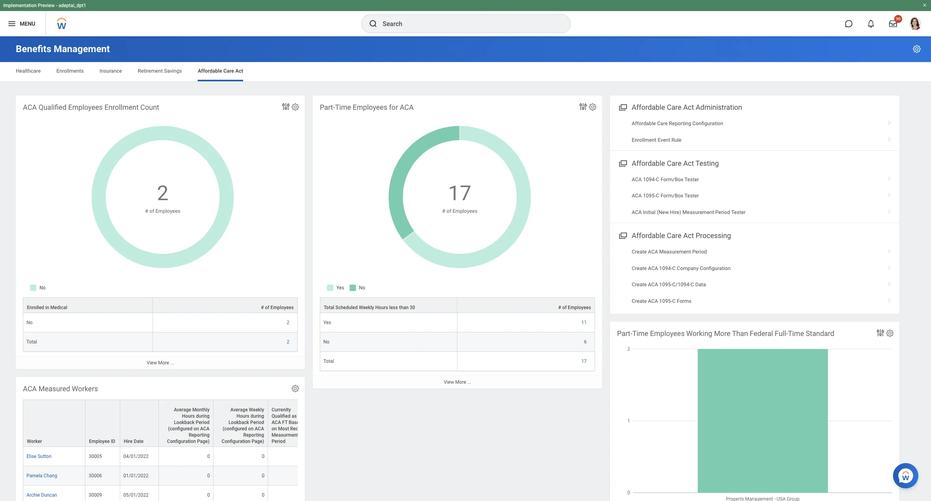Task type: vqa. For each thing, say whether or not it's contained in the screenshot.


Task type: describe. For each thing, give the bounding box(es) containing it.
aca inside create aca 1095-c forms 'link'
[[648, 298, 658, 304]]

act for affordable care act
[[235, 68, 243, 74]]

1095- for c
[[660, 298, 673, 304]]

healthcare
[[16, 68, 41, 74]]

c inside aca 1095-c form/box tester link
[[656, 193, 660, 199]]

currenlty
[[272, 408, 291, 413]]

retirement savings
[[138, 68, 182, 74]]

aca initial (new hire) measurement period tester
[[632, 210, 746, 216]]

main content containing 2
[[0, 36, 932, 502]]

chevron right image for enrollment event rule
[[885, 134, 895, 142]]

1095- for c/1094-
[[660, 282, 673, 288]]

employee id
[[89, 440, 115, 445]]

hire)
[[670, 210, 682, 216]]

adeptai_dpt1
[[59, 3, 86, 8]]

(configured for average monthly hours during lookback period (configured on aca reporting configuration page)
[[168, 427, 193, 432]]

recent
[[290, 427, 305, 432]]

aca inside create aca 1094-c company configuration link
[[648, 266, 658, 272]]

11 button
[[582, 320, 588, 326]]

elise sutton
[[27, 455, 51, 460]]

create for create aca 1095-c/1094-c data
[[632, 282, 647, 288]]

row containing pamela chang
[[23, 467, 703, 487]]

part- for part-time employees for aca
[[320, 103, 335, 112]]

total scheduled weekly hours less than 30
[[324, 305, 415, 311]]

preview
[[38, 3, 55, 8]]

chevron right image for data
[[885, 279, 895, 287]]

30 inside popup button
[[410, 305, 415, 311]]

period inside "currenlty qualified as aca ft based on most recent measurment period"
[[272, 440, 286, 445]]

affordable for affordable care act processing
[[632, 232, 665, 240]]

0 vertical spatial 2 button
[[157, 180, 170, 208]]

chevron right image for configuration
[[885, 263, 895, 271]]

part-time employees for aca
[[320, 103, 414, 112]]

menu group image for affordable care act administration
[[617, 102, 628, 112]]

qualified for aca
[[39, 103, 66, 112]]

create aca 1095-c/1094-c data link
[[610, 277, 900, 293]]

act for affordable care act testing
[[684, 159, 694, 168]]

forms
[[677, 298, 692, 304]]

01/01/2022
[[123, 474, 149, 479]]

administration
[[696, 103, 743, 112]]

average monthly hours during lookback period (configured on aca reporting configuration page) button
[[159, 401, 213, 447]]

reporting inside list
[[669, 121, 692, 127]]

create aca 1094-c company configuration
[[632, 266, 731, 272]]

aca 1095-c form/box tester link
[[610, 188, 900, 204]]

average for weekly
[[231, 408, 248, 413]]

1 horizontal spatial 17 button
[[582, 359, 588, 365]]

-
[[56, 3, 57, 8]]

currenlty qualified as aca ft based on most recent measurment period
[[272, 408, 305, 445]]

menu button
[[0, 11, 46, 36]]

benefits
[[16, 44, 51, 55]]

on inside "currenlty qualified as aca ft based on most recent measurment period"
[[272, 427, 277, 432]]

create aca 1095-c forms
[[632, 298, 692, 304]]

view for 17
[[444, 380, 454, 386]]

enrolled in medical button
[[23, 298, 153, 313]]

aca inside average weekly hours during lookback period (configured on aca reporting configuration page)
[[255, 427, 264, 432]]

aca initial (new hire) measurement period tester link
[[610, 204, 900, 221]]

id
[[111, 440, 115, 445]]

affordable care act
[[198, 68, 243, 74]]

aca inside aca 1095-c form/box tester link
[[632, 193, 642, 199]]

initial
[[643, 210, 656, 216]]

aca inside average monthly hours during lookback period (configured on aca reporting configuration page)
[[200, 427, 210, 432]]

tester for aca 1095-c form/box tester
[[685, 193, 699, 199]]

total scheduled weekly hours less than 30 button
[[320, 298, 457, 313]]

aca inside "currenlty qualified as aca ft based on most recent measurment period"
[[272, 421, 281, 426]]

list for testing
[[610, 172, 900, 221]]

c inside create aca 1095-c/1094-c data link
[[691, 282, 694, 288]]

care for affordable care reporting configuration
[[657, 121, 668, 127]]

2 for total
[[287, 340, 290, 345]]

0 horizontal spatial enrollment
[[105, 103, 139, 112]]

average monthly hours during lookback period (configured on aca reporting configuration page) column header
[[159, 400, 214, 448]]

chevron right image for aca 1094-c form/box tester
[[885, 174, 895, 182]]

count
[[140, 103, 159, 112]]

affordable for affordable care reporting configuration
[[632, 121, 656, 127]]

1 vertical spatial enrollment
[[632, 137, 657, 143]]

employee id button
[[85, 401, 120, 447]]

row containing yes
[[320, 314, 595, 333]]

17 # of employees
[[442, 182, 478, 214]]

0 vertical spatial 1095-
[[643, 193, 656, 199]]

0 horizontal spatial 1094-
[[643, 177, 656, 183]]

no for 6
[[324, 340, 330, 345]]

care for affordable care act testing
[[667, 159, 682, 168]]

scheduled
[[336, 305, 358, 311]]

reporting for average weekly hours during lookback period (configured on aca reporting configuration page)
[[243, 433, 264, 439]]

aca inside the aca initial (new hire) measurement period tester link
[[632, 210, 642, 216]]

in
[[45, 305, 49, 311]]

view more ... for 17
[[444, 380, 471, 386]]

less
[[389, 305, 398, 311]]

federal
[[750, 330, 773, 338]]

view for 2
[[147, 361, 157, 366]]

configure and view chart data image
[[876, 329, 886, 338]]

create aca 1095-c forms link
[[610, 293, 900, 310]]

c inside aca 1094-c form/box tester link
[[656, 177, 660, 183]]

worker
[[27, 440, 42, 445]]

chevron right image inside create aca measurement period link
[[885, 247, 895, 254]]

aca inside aca qualified employees enrollment count element
[[23, 103, 37, 112]]

act for affordable care act processing
[[684, 232, 694, 240]]

management
[[54, 44, 110, 55]]

aca inside create aca 1095-c/1094-c data link
[[648, 282, 658, 288]]

row containing total scheduled weekly hours less than 30
[[320, 298, 595, 314]]

aca inside aca 1094-c form/box tester link
[[632, 177, 642, 183]]

configure aca measured workers image
[[291, 385, 300, 394]]

configure this page image
[[913, 44, 922, 54]]

on for monthly
[[194, 427, 199, 432]]

retirement
[[138, 68, 163, 74]]

elise sutton link
[[27, 453, 51, 460]]

# of employees button for 2
[[153, 298, 297, 313]]

during for monthly
[[196, 414, 210, 420]]

chevron right image for affordable care reporting configuration
[[885, 118, 895, 126]]

pamela chang
[[27, 474, 57, 479]]

event
[[658, 137, 671, 143]]

period for aca initial (new hire) measurement period tester
[[716, 210, 730, 216]]

1 vertical spatial measurement
[[660, 249, 691, 255]]

17 for 17 # of employees
[[448, 182, 472, 206]]

part-time employees working more than federal full-time standard
[[617, 330, 835, 338]]

yes
[[324, 320, 331, 326]]

(configured for average weekly hours during lookback period (configured on aca reporting configuration page)
[[223, 427, 247, 432]]

create for create aca 1094-c company configuration
[[632, 266, 647, 272]]

row containing archie duncan
[[23, 487, 703, 502]]

Search Workday  search field
[[383, 15, 555, 32]]

30005
[[89, 455, 102, 460]]

2 button for no
[[287, 320, 291, 326]]

worker column header
[[23, 400, 85, 448]]

row containing average monthly hours during lookback period (configured on aca reporting configuration page)
[[23, 400, 703, 448]]

than
[[399, 305, 409, 311]]

# inside 17 # of employees
[[442, 208, 446, 214]]

testing
[[696, 159, 719, 168]]

standard
[[806, 330, 835, 338]]

30006
[[89, 474, 102, 479]]

row containing enrolled in medical
[[23, 298, 298, 314]]

pamela chang link
[[27, 472, 57, 479]]

enrollment event rule link
[[610, 132, 900, 148]]

(new
[[657, 210, 669, 216]]

company
[[677, 266, 699, 272]]

part-time employees working more than federal full-time standard element
[[610, 322, 900, 502]]

monthly
[[192, 408, 210, 413]]

create aca 1094-c company configuration link
[[610, 261, 900, 277]]

05/01/2022
[[123, 493, 149, 499]]

cell for 05/01/2022
[[268, 487, 311, 502]]

chevron right image for period
[[885, 207, 895, 215]]

2 vertical spatial tester
[[732, 210, 746, 216]]

currenlty qualified as aca ft based on most recent measurment period button
[[268, 401, 311, 447]]

sutton
[[38, 455, 51, 460]]

04/01/2022
[[123, 455, 149, 460]]

affordable care act processing
[[632, 232, 731, 240]]

enrolled
[[27, 305, 44, 311]]

total for 17
[[324, 359, 334, 365]]

part- for part-time employees working more than federal full-time standard
[[617, 330, 633, 338]]

inbox large image
[[890, 20, 898, 28]]

cell for 04/01/2022
[[268, 448, 311, 467]]

affordable care act administration
[[632, 103, 743, 112]]

for
[[389, 103, 398, 112]]

view more ... for 2
[[147, 361, 174, 366]]

row containing elise sutton
[[23, 448, 703, 467]]

ft
[[282, 421, 288, 426]]

6
[[584, 340, 587, 345]]

more for 2
[[158, 361, 169, 366]]

of inside 17 # of employees
[[447, 208, 451, 214]]

2 horizontal spatial time
[[788, 330, 804, 338]]

create for create aca measurement period
[[632, 249, 647, 255]]

worker button
[[23, 401, 85, 447]]

rule
[[672, 137, 682, 143]]

aca 1094-c form/box tester link
[[610, 172, 900, 188]]

duncan
[[41, 493, 57, 499]]

elise
[[27, 455, 36, 460]]

lookback for monthly
[[174, 421, 195, 426]]

part-time employees for aca element
[[313, 96, 602, 389]]

weekly inside column header
[[359, 305, 374, 311]]

configure and view chart data image for 2
[[281, 102, 291, 112]]

hire date column header
[[120, 400, 159, 448]]

... for 17
[[468, 380, 471, 386]]

view more ... link for 17
[[313, 376, 602, 389]]

30 inside button
[[896, 17, 901, 21]]

profile logan mcneil image
[[909, 17, 922, 32]]

menu banner
[[0, 0, 932, 36]]

on for weekly
[[248, 427, 254, 432]]

justify image
[[7, 19, 17, 28]]

full-
[[775, 330, 788, 338]]

create aca measurement period
[[632, 249, 707, 255]]

enrollments
[[57, 68, 84, 74]]

time for part-time employees working more than federal full-time standard
[[633, 330, 649, 338]]

period for average weekly hours during lookback period (configured on aca reporting configuration page)
[[250, 421, 264, 426]]



Task type: locate. For each thing, give the bounding box(es) containing it.
c left company
[[673, 266, 676, 272]]

average for monthly
[[174, 408, 191, 413]]

0 horizontal spatial page)
[[197, 440, 210, 445]]

savings
[[164, 68, 182, 74]]

weekly inside average weekly hours during lookback period (configured on aca reporting configuration page)
[[249, 408, 264, 413]]

chevron right image
[[885, 118, 895, 126], [885, 134, 895, 142], [885, 174, 895, 182], [885, 190, 895, 198]]

0 vertical spatial list
[[610, 116, 900, 148]]

2 cell from the top
[[268, 467, 311, 487]]

0 vertical spatial ...
[[170, 361, 174, 366]]

weekly right scheduled
[[359, 305, 374, 311]]

1 vertical spatial 17 button
[[582, 359, 588, 365]]

view more ...
[[147, 361, 174, 366], [444, 380, 471, 386]]

insurance
[[100, 68, 122, 74]]

aca right for
[[400, 103, 414, 112]]

care
[[224, 68, 234, 74], [667, 103, 682, 112], [657, 121, 668, 127], [667, 159, 682, 168], [667, 232, 682, 240]]

1 vertical spatial view more ...
[[444, 380, 471, 386]]

hours inside average monthly hours during lookback period (configured on aca reporting configuration page)
[[182, 414, 195, 420]]

1094-
[[643, 177, 656, 183], [660, 266, 673, 272]]

1 (configured from the left
[[168, 427, 193, 432]]

view more ... inside aca qualified employees enrollment count element
[[147, 361, 174, 366]]

average inside average weekly hours during lookback period (configured on aca reporting configuration page)
[[231, 408, 248, 413]]

0 vertical spatial view more ... link
[[16, 357, 305, 370]]

aca qualified employees enrollment count element
[[16, 96, 305, 370]]

0 horizontal spatial part-
[[320, 103, 335, 112]]

total scheduled weekly hours less than 30 column header
[[320, 298, 458, 314]]

qualified for currenlty
[[272, 414, 291, 420]]

1 lookback from the left
[[174, 421, 195, 426]]

affordable up affordable care reporting configuration
[[632, 103, 665, 112]]

reporting down monthly at the bottom of the page
[[189, 433, 210, 439]]

average right monthly at the bottom of the page
[[231, 408, 248, 413]]

1 vertical spatial list
[[610, 172, 900, 221]]

1 vertical spatial more
[[158, 361, 169, 366]]

no inside part-time employees for aca element
[[324, 340, 330, 345]]

total down enrolled
[[27, 340, 37, 345]]

form/box for 1095-
[[661, 193, 684, 199]]

c left data
[[691, 282, 694, 288]]

affordable up the aca 1094-c form/box tester
[[632, 159, 665, 168]]

tab list inside main content
[[8, 62, 924, 81]]

# of employees inside aca qualified employees enrollment count element
[[261, 305, 294, 311]]

average weekly hours during lookback period (configured on aca reporting configuration page) column header
[[214, 400, 268, 448]]

1 horizontal spatial qualified
[[272, 414, 291, 420]]

chevron right image inside create aca 1095-c forms 'link'
[[885, 296, 895, 304]]

0 horizontal spatial 17
[[448, 182, 472, 206]]

aca 1095-c form/box tester
[[632, 193, 699, 199]]

aca down monthly at the bottom of the page
[[200, 427, 210, 432]]

affordable for affordable care act testing
[[632, 159, 665, 168]]

period inside average monthly hours during lookback period (configured on aca reporting configuration page)
[[196, 421, 210, 426]]

configuration inside average weekly hours during lookback period (configured on aca reporting configuration page)
[[222, 440, 251, 445]]

... inside part-time employees for aca element
[[468, 380, 471, 386]]

view more ... inside part-time employees for aca element
[[444, 380, 471, 386]]

aca up 'create aca 1095-c/1094-c data'
[[648, 266, 658, 272]]

configure and view chart data image
[[281, 102, 291, 112], [579, 102, 588, 112]]

2 chevron right image from the top
[[885, 247, 895, 254]]

30 button
[[885, 15, 903, 32]]

2 horizontal spatial more
[[714, 330, 731, 338]]

configuration inside average monthly hours during lookback period (configured on aca reporting configuration page)
[[167, 440, 196, 445]]

1 vertical spatial part-
[[617, 330, 633, 338]]

0 horizontal spatial view
[[147, 361, 157, 366]]

3 chevron right image from the top
[[885, 263, 895, 271]]

1 form/box from the top
[[661, 177, 684, 183]]

list for processing
[[610, 244, 900, 310]]

hours for average monthly hours during lookback period (configured on aca reporting configuration page)
[[182, 414, 195, 420]]

menu group image
[[617, 102, 628, 112], [617, 230, 628, 241]]

1 horizontal spatial ...
[[468, 380, 471, 386]]

aca up aca 1095-c form/box tester
[[632, 177, 642, 183]]

1 vertical spatial total
[[27, 340, 37, 345]]

tester down aca 1095-c form/box tester link
[[732, 210, 746, 216]]

create
[[632, 249, 647, 255], [632, 266, 647, 272], [632, 282, 647, 288], [632, 298, 647, 304]]

lookback inside average weekly hours during lookback period (configured on aca reporting configuration page)
[[229, 421, 249, 426]]

1 vertical spatial tester
[[685, 193, 699, 199]]

page) for average weekly hours during lookback period (configured on aca reporting configuration page)
[[252, 440, 264, 445]]

0 vertical spatial 17
[[448, 182, 472, 206]]

configure and view chart data image for 17
[[579, 102, 588, 112]]

4 chevron right image from the top
[[885, 190, 895, 198]]

0 vertical spatial enrollment
[[105, 103, 139, 112]]

page) for average monthly hours during lookback period (configured on aca reporting configuration page)
[[197, 440, 210, 445]]

(configured inside average monthly hours during lookback period (configured on aca reporting configuration page)
[[168, 427, 193, 432]]

chevron right image inside create aca 1094-c company configuration link
[[885, 263, 895, 271]]

2 vertical spatial 1095-
[[660, 298, 673, 304]]

average weekly hours during lookback period (configured on aca reporting configuration page)
[[222, 408, 264, 445]]

11
[[582, 320, 587, 326]]

3 list from the top
[[610, 244, 900, 310]]

(configured inside average weekly hours during lookback period (configured on aca reporting configuration page)
[[223, 427, 247, 432]]

reporting
[[669, 121, 692, 127], [189, 433, 210, 439], [243, 433, 264, 439]]

reporting left measurment
[[243, 433, 264, 439]]

1 vertical spatial 30
[[410, 305, 415, 311]]

c/1094-
[[673, 282, 691, 288]]

view inside part-time employees for aca element
[[444, 380, 454, 386]]

c left forms
[[673, 298, 676, 304]]

during
[[196, 414, 210, 420], [251, 414, 264, 420]]

aca measured workers element
[[16, 378, 703, 502]]

create aca 1095-c/1094-c data
[[632, 282, 706, 288]]

reporting inside average monthly hours during lookback period (configured on aca reporting configuration page)
[[189, 433, 210, 439]]

1 horizontal spatial on
[[248, 427, 254, 432]]

list containing create aca measurement period
[[610, 244, 900, 310]]

1095-
[[643, 193, 656, 199], [660, 282, 673, 288], [660, 298, 673, 304]]

main content
[[0, 36, 932, 502]]

0 horizontal spatial # of employees
[[261, 305, 294, 311]]

more
[[714, 330, 731, 338], [158, 361, 169, 366], [455, 380, 466, 386]]

2 average from the left
[[231, 408, 248, 413]]

pamela
[[27, 474, 42, 479]]

2 lookback from the left
[[229, 421, 249, 426]]

1 horizontal spatial hours
[[237, 414, 250, 420]]

0 vertical spatial 2
[[157, 182, 169, 206]]

0 vertical spatial part-
[[320, 103, 335, 112]]

# of employees button
[[153, 298, 297, 313], [458, 298, 595, 313]]

list containing aca 1094-c form/box tester
[[610, 172, 900, 221]]

affordable down initial
[[632, 232, 665, 240]]

total inside popup button
[[324, 305, 334, 311]]

0 horizontal spatial reporting
[[189, 433, 210, 439]]

chevron right image inside aca 1094-c form/box tester link
[[885, 174, 895, 182]]

30 right than
[[410, 305, 415, 311]]

# of employees button for 17
[[458, 298, 595, 313]]

reporting inside average weekly hours during lookback period (configured on aca reporting configuration page)
[[243, 433, 264, 439]]

time for part-time employees for aca
[[335, 103, 351, 112]]

1 page) from the left
[[197, 440, 210, 445]]

on
[[194, 427, 199, 432], [248, 427, 254, 432], [272, 427, 277, 432]]

qualified inside aca qualified employees enrollment count element
[[39, 103, 66, 112]]

total inside aca qualified employees enrollment count element
[[27, 340, 37, 345]]

hours inside column header
[[375, 305, 388, 311]]

medical
[[50, 305, 67, 311]]

archie duncan
[[27, 493, 57, 499]]

6 button
[[584, 339, 588, 346]]

4 chevron right image from the top
[[885, 279, 895, 287]]

reporting up rule
[[669, 121, 692, 127]]

3 create from the top
[[632, 282, 647, 288]]

as
[[292, 414, 297, 420]]

enrollment
[[105, 103, 139, 112], [632, 137, 657, 143]]

3 chevron right image from the top
[[885, 174, 895, 182]]

configure part-time employees for aca image
[[589, 103, 597, 112]]

no
[[27, 320, 33, 326], [324, 340, 330, 345]]

0 vertical spatial weekly
[[359, 305, 374, 311]]

1 horizontal spatial time
[[633, 330, 649, 338]]

0 horizontal spatial 17 button
[[448, 180, 473, 208]]

1 horizontal spatial reporting
[[243, 433, 264, 439]]

30009
[[89, 493, 102, 499]]

processing
[[696, 232, 731, 240]]

lookback for weekly
[[229, 421, 249, 426]]

1095- down 'create aca 1095-c/1094-c data'
[[660, 298, 673, 304]]

2 horizontal spatial hours
[[375, 305, 388, 311]]

0 horizontal spatial 30
[[410, 305, 415, 311]]

view inside aca qualified employees enrollment count element
[[147, 361, 157, 366]]

1 vertical spatial 1095-
[[660, 282, 673, 288]]

create aca measurement period link
[[610, 244, 900, 261]]

total for 2
[[27, 340, 37, 345]]

c
[[656, 177, 660, 183], [656, 193, 660, 199], [673, 266, 676, 272], [691, 282, 694, 288], [673, 298, 676, 304]]

1 vertical spatial ...
[[468, 380, 471, 386]]

2 vertical spatial 2
[[287, 340, 290, 345]]

# of employees for 17
[[559, 305, 591, 311]]

hire date button
[[120, 401, 159, 447]]

total
[[324, 305, 334, 311], [27, 340, 37, 345], [324, 359, 334, 365]]

4 create from the top
[[632, 298, 647, 304]]

page) inside average monthly hours during lookback period (configured on aca reporting configuration page)
[[197, 440, 210, 445]]

more inside aca qualified employees enrollment count element
[[158, 361, 169, 366]]

0 vertical spatial more
[[714, 330, 731, 338]]

1094- up aca 1095-c form/box tester
[[643, 177, 656, 183]]

#
[[145, 208, 148, 214], [442, 208, 446, 214], [261, 305, 264, 311], [559, 305, 561, 311]]

tab list
[[8, 62, 924, 81]]

measurement down affordable care act processing at right top
[[660, 249, 691, 255]]

hours for average weekly hours during lookback period (configured on aca reporting configuration page)
[[237, 414, 250, 420]]

care for affordable care act administration
[[667, 103, 682, 112]]

0 horizontal spatial hours
[[182, 414, 195, 420]]

period inside average weekly hours during lookback period (configured on aca reporting configuration page)
[[250, 421, 264, 426]]

tester up aca initial (new hire) measurement period tester
[[685, 193, 699, 199]]

implementation
[[3, 3, 37, 8]]

measurement right hire)
[[683, 210, 714, 216]]

hire
[[124, 440, 133, 445]]

menu group image for affordable care act processing
[[617, 230, 628, 241]]

1094- up 'create aca 1095-c/1094-c data'
[[660, 266, 673, 272]]

affordable care reporting configuration
[[632, 121, 724, 127]]

2 # of employees button from the left
[[458, 298, 595, 313]]

archie
[[27, 493, 40, 499]]

affordable up enrollment event rule
[[632, 121, 656, 127]]

measured
[[39, 385, 70, 394]]

2 list from the top
[[610, 172, 900, 221]]

affordable for affordable care act
[[198, 68, 222, 74]]

on inside average weekly hours during lookback period (configured on aca reporting configuration page)
[[248, 427, 254, 432]]

0 horizontal spatial view more ... link
[[16, 357, 305, 370]]

act for affordable care act administration
[[684, 103, 694, 112]]

employees inside 2 # of employees
[[156, 208, 180, 214]]

1 configure and view chart data image from the left
[[281, 102, 291, 112]]

aca left ft
[[272, 421, 281, 426]]

cell
[[268, 448, 311, 467], [268, 467, 311, 487], [268, 487, 311, 502]]

total up yes
[[324, 305, 334, 311]]

0 vertical spatial menu group image
[[617, 102, 628, 112]]

than
[[732, 330, 748, 338]]

chevron right image inside create aca 1095-c/1094-c data link
[[885, 279, 895, 287]]

2 inside 2 # of employees
[[157, 182, 169, 206]]

tab list containing healthcare
[[8, 62, 924, 81]]

2 for no
[[287, 320, 290, 326]]

more for 17
[[455, 380, 466, 386]]

view more ... link for 2
[[16, 357, 305, 370]]

0 vertical spatial view more ...
[[147, 361, 174, 366]]

chevron right image inside the aca initial (new hire) measurement period tester link
[[885, 207, 895, 215]]

1 horizontal spatial view more ... link
[[313, 376, 602, 389]]

0 horizontal spatial weekly
[[249, 408, 264, 413]]

notifications large image
[[867, 20, 875, 28]]

1 vertical spatial weekly
[[249, 408, 264, 413]]

1 horizontal spatial lookback
[[229, 421, 249, 426]]

1095- up initial
[[643, 193, 656, 199]]

aca left most
[[255, 427, 264, 432]]

1 horizontal spatial # of employees
[[559, 305, 591, 311]]

0 vertical spatial tester
[[685, 177, 699, 183]]

0 vertical spatial 17 button
[[448, 180, 473, 208]]

enrollment left event
[[632, 137, 657, 143]]

menu
[[20, 20, 35, 27]]

aca down the aca 1094-c form/box tester
[[632, 193, 642, 199]]

1 create from the top
[[632, 249, 647, 255]]

1 vertical spatial view
[[444, 380, 454, 386]]

2 chevron right image from the top
[[885, 134, 895, 142]]

during for weekly
[[251, 414, 264, 420]]

17 inside button
[[582, 359, 587, 365]]

1 horizontal spatial (configured
[[223, 427, 247, 432]]

# of employees inside part-time employees for aca element
[[559, 305, 591, 311]]

create inside 'link'
[[632, 298, 647, 304]]

c up aca 1095-c form/box tester
[[656, 177, 660, 183]]

no inside aca qualified employees enrollment count element
[[27, 320, 33, 326]]

affordable care reporting configuration link
[[610, 116, 900, 132]]

chevron right image for aca 1095-c form/box tester
[[885, 190, 895, 198]]

2 vertical spatial list
[[610, 244, 900, 310]]

tester down testing at the top
[[685, 177, 699, 183]]

affordable
[[198, 68, 222, 74], [632, 103, 665, 112], [632, 121, 656, 127], [632, 159, 665, 168], [632, 232, 665, 240]]

2 create from the top
[[632, 266, 647, 272]]

weekly left the currenlty
[[249, 408, 264, 413]]

configure part-time employees working more than federal full-time standard image
[[886, 329, 895, 338]]

period
[[716, 210, 730, 216], [693, 249, 707, 255], [196, 421, 210, 426], [250, 421, 264, 426], [272, 440, 286, 445]]

1 on from the left
[[194, 427, 199, 432]]

of inside 2 # of employees
[[150, 208, 154, 214]]

average weekly hours during lookback period (configured on aca reporting configuration page) button
[[214, 401, 268, 447]]

2 form/box from the top
[[661, 193, 684, 199]]

1 menu group image from the top
[[617, 102, 628, 112]]

1 horizontal spatial weekly
[[359, 305, 374, 311]]

hours inside average weekly hours during lookback period (configured on aca reporting configuration page)
[[237, 414, 250, 420]]

... inside aca qualified employees enrollment count element
[[170, 361, 174, 366]]

1 chevron right image from the top
[[885, 207, 895, 215]]

page) inside average weekly hours during lookback period (configured on aca reporting configuration page)
[[252, 440, 264, 445]]

1 horizontal spatial configure and view chart data image
[[579, 102, 588, 112]]

of
[[150, 208, 154, 214], [447, 208, 451, 214], [265, 305, 270, 311], [563, 305, 567, 311]]

total down yes
[[324, 359, 334, 365]]

during inside average weekly hours during lookback period (configured on aca reporting configuration page)
[[251, 414, 264, 420]]

care for affordable care act
[[224, 68, 234, 74]]

aca down healthcare at the left top of page
[[23, 103, 37, 112]]

period for average monthly hours during lookback period (configured on aca reporting configuration page)
[[196, 421, 210, 426]]

17 inside 17 # of employees
[[448, 182, 472, 206]]

search image
[[369, 19, 378, 28]]

list for administration
[[610, 116, 900, 148]]

enrollment left count
[[105, 103, 139, 112]]

3 cell from the top
[[268, 487, 311, 502]]

0 vertical spatial 30
[[896, 17, 901, 21]]

affordable right savings
[[198, 68, 222, 74]]

2 (configured from the left
[[223, 427, 247, 432]]

2 vertical spatial more
[[455, 380, 466, 386]]

cell for 01/01/2022
[[268, 467, 311, 487]]

0 vertical spatial view
[[147, 361, 157, 366]]

configure and view chart data image inside aca qualified employees enrollment count element
[[281, 102, 291, 112]]

no for 2
[[27, 320, 33, 326]]

# of employees
[[261, 305, 294, 311], [559, 305, 591, 311]]

average left monthly at the bottom of the page
[[174, 408, 191, 413]]

aca up create aca 1095-c forms on the bottom right
[[648, 282, 658, 288]]

1 vertical spatial view more ... link
[[313, 376, 602, 389]]

0 vertical spatial total
[[324, 305, 334, 311]]

affordable inside list
[[632, 121, 656, 127]]

17 button
[[448, 180, 473, 208], [582, 359, 588, 365]]

during inside average monthly hours during lookback period (configured on aca reporting configuration page)
[[196, 414, 210, 420]]

aca 1094-c form/box tester
[[632, 177, 699, 183]]

reporting for average monthly hours during lookback period (configured on aca reporting configuration page)
[[189, 433, 210, 439]]

chevron right image
[[885, 207, 895, 215], [885, 247, 895, 254], [885, 263, 895, 271], [885, 279, 895, 287], [885, 296, 895, 304]]

chang
[[44, 474, 57, 479]]

qualified inside "currenlty qualified as aca ft based on most recent measurment period"
[[272, 414, 291, 420]]

measurement
[[683, 210, 714, 216], [660, 249, 691, 255]]

employees inside 17 # of employees
[[453, 208, 478, 214]]

enrolled in medical
[[27, 305, 67, 311]]

aca qualified employees enrollment count
[[23, 103, 159, 112]]

aca down 'create aca 1095-c/1094-c data'
[[648, 298, 658, 304]]

c inside create aca 1095-c forms 'link'
[[673, 298, 676, 304]]

aca left measured on the bottom left of page
[[23, 385, 37, 394]]

care for affordable care act processing
[[667, 232, 682, 240]]

2 horizontal spatial on
[[272, 427, 277, 432]]

chevron right image inside affordable care reporting configuration link
[[885, 118, 895, 126]]

no down yes
[[324, 340, 330, 345]]

30 left profile logan mcneil image
[[896, 17, 901, 21]]

1 horizontal spatial 17
[[582, 359, 587, 365]]

0 horizontal spatial during
[[196, 414, 210, 420]]

weekly
[[359, 305, 374, 311], [249, 408, 264, 413]]

17 for 17
[[582, 359, 587, 365]]

2 page) from the left
[[252, 440, 264, 445]]

chevron right image inside enrollment event rule link
[[885, 134, 895, 142]]

implementation preview -   adeptai_dpt1
[[3, 3, 86, 8]]

average inside average monthly hours during lookback period (configured on aca reporting configuration page)
[[174, 408, 191, 413]]

menu group image
[[617, 158, 628, 168]]

list containing affordable care reporting configuration
[[610, 116, 900, 148]]

1 horizontal spatial view more ...
[[444, 380, 471, 386]]

2 vertical spatial 2 button
[[287, 339, 291, 346]]

1 cell from the top
[[268, 448, 311, 467]]

1095- inside 'link'
[[660, 298, 673, 304]]

list
[[610, 116, 900, 148], [610, 172, 900, 221], [610, 244, 900, 310]]

1 vertical spatial 1094-
[[660, 266, 673, 272]]

0 horizontal spatial time
[[335, 103, 351, 112]]

0 horizontal spatial more
[[158, 361, 169, 366]]

1 vertical spatial no
[[324, 340, 330, 345]]

2 during from the left
[[251, 414, 264, 420]]

1 list from the top
[[610, 116, 900, 148]]

affordable for affordable care act administration
[[632, 103, 665, 112]]

0 vertical spatial measurement
[[683, 210, 714, 216]]

1 horizontal spatial view
[[444, 380, 454, 386]]

on inside average monthly hours during lookback period (configured on aca reporting configuration page)
[[194, 427, 199, 432]]

form/box down affordable care act testing
[[661, 177, 684, 183]]

1 vertical spatial menu group image
[[617, 230, 628, 241]]

1 horizontal spatial more
[[455, 380, 466, 386]]

2 configure and view chart data image from the left
[[579, 102, 588, 112]]

form/box for 1094-
[[661, 177, 684, 183]]

no down enrolled
[[27, 320, 33, 326]]

form/box
[[661, 177, 684, 183], [661, 193, 684, 199]]

0 horizontal spatial qualified
[[39, 103, 66, 112]]

tester
[[685, 177, 699, 183], [685, 193, 699, 199], [732, 210, 746, 216]]

affordable inside "tab list"
[[198, 68, 222, 74]]

0 horizontal spatial average
[[174, 408, 191, 413]]

configure and view chart data image left configure part-time employees for aca icon
[[579, 102, 588, 112]]

configure aca qualified employees enrollment count image
[[291, 103, 300, 112]]

1 vertical spatial form/box
[[661, 193, 684, 199]]

c inside create aca 1094-c company configuration link
[[673, 266, 676, 272]]

close environment banner image
[[923, 3, 928, 8]]

2 menu group image from the top
[[617, 230, 628, 241]]

1 # of employees button from the left
[[153, 298, 297, 313]]

5 chevron right image from the top
[[885, 296, 895, 304]]

create for create aca 1095-c forms
[[632, 298, 647, 304]]

... for 2
[[170, 361, 174, 366]]

1 vertical spatial qualified
[[272, 414, 291, 420]]

1 horizontal spatial 30
[[896, 17, 901, 21]]

0 horizontal spatial ...
[[170, 361, 174, 366]]

0 horizontal spatial # of employees button
[[153, 298, 297, 313]]

1 horizontal spatial # of employees button
[[458, 298, 595, 313]]

enrollment event rule
[[632, 137, 682, 143]]

# inside 2 # of employees
[[145, 208, 148, 214]]

2 on from the left
[[248, 427, 254, 432]]

2 horizontal spatial reporting
[[669, 121, 692, 127]]

# of employees for 2
[[261, 305, 294, 311]]

1 horizontal spatial page)
[[252, 440, 264, 445]]

hours
[[375, 305, 388, 311], [182, 414, 195, 420], [237, 414, 250, 420]]

c up (new
[[656, 193, 660, 199]]

1 during from the left
[[196, 414, 210, 420]]

0 horizontal spatial configure and view chart data image
[[281, 102, 291, 112]]

0 horizontal spatial (configured
[[168, 427, 193, 432]]

aca inside part-time employees for aca element
[[400, 103, 414, 112]]

2 # of employees from the left
[[559, 305, 591, 311]]

1 average from the left
[[174, 408, 191, 413]]

1095- up create aca 1095-c forms on the bottom right
[[660, 282, 673, 288]]

employee id column header
[[85, 400, 120, 448]]

chevron right image inside aca 1095-c form/box tester link
[[885, 190, 895, 198]]

1 chevron right image from the top
[[885, 118, 895, 126]]

employee
[[89, 440, 110, 445]]

(configured
[[168, 427, 193, 432], [223, 427, 247, 432]]

0 horizontal spatial on
[[194, 427, 199, 432]]

row
[[23, 298, 298, 314], [320, 298, 595, 314], [23, 314, 298, 333], [320, 314, 595, 333], [23, 333, 298, 352], [320, 333, 595, 352], [320, 352, 595, 372], [23, 400, 703, 448], [23, 448, 703, 467], [23, 467, 703, 487], [23, 487, 703, 502]]

...
[[170, 361, 174, 366], [468, 380, 471, 386]]

aca up create aca 1094-c company configuration
[[648, 249, 658, 255]]

2 button for total
[[287, 339, 291, 346]]

most
[[278, 427, 289, 432]]

1 horizontal spatial enrollment
[[632, 137, 657, 143]]

workers
[[72, 385, 98, 394]]

1 vertical spatial 2
[[287, 320, 290, 326]]

tester for aca 1094-c form/box tester
[[685, 177, 699, 183]]

0 vertical spatial form/box
[[661, 177, 684, 183]]

time
[[335, 103, 351, 112], [633, 330, 649, 338], [788, 330, 804, 338]]

hire date
[[124, 440, 144, 445]]

3 on from the left
[[272, 427, 277, 432]]

configure and view chart data image left configure aca qualified employees enrollment count image
[[281, 102, 291, 112]]

act
[[235, 68, 243, 74], [684, 103, 694, 112], [684, 159, 694, 168], [684, 232, 694, 240]]

0 vertical spatial 1094-
[[643, 177, 656, 183]]

lookback inside average monthly hours during lookback period (configured on aca reporting configuration page)
[[174, 421, 195, 426]]

1 # of employees from the left
[[261, 305, 294, 311]]

aca left initial
[[632, 210, 642, 216]]

form/box up hire)
[[661, 193, 684, 199]]

1 vertical spatial 17
[[582, 359, 587, 365]]

1 horizontal spatial 1094-
[[660, 266, 673, 272]]

1 vertical spatial 2 button
[[287, 320, 291, 326]]

aca inside create aca measurement period link
[[648, 249, 658, 255]]

2 vertical spatial total
[[324, 359, 334, 365]]

more inside part-time employees for aca element
[[455, 380, 466, 386]]

1 horizontal spatial average
[[231, 408, 248, 413]]



